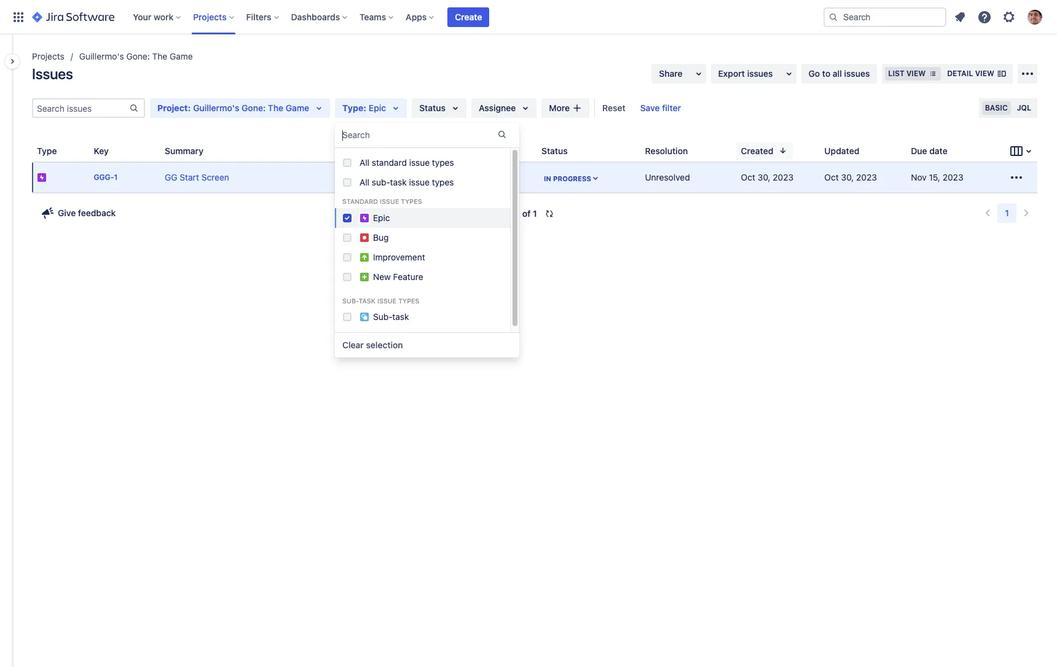 Task type: locate. For each thing, give the bounding box(es) containing it.
export issues button
[[711, 64, 797, 84]]

1 view from the left
[[907, 69, 926, 78]]

2 all from the top
[[360, 177, 370, 188]]

sub-task issue types
[[343, 297, 420, 305]]

issue up all sub-task issue types
[[409, 157, 430, 168]]

1 oct 30, 2023 from the left
[[742, 172, 794, 183]]

1 vertical spatial all
[[360, 177, 370, 188]]

1 horizontal spatial issues
[[845, 68, 871, 79]]

1 horizontal spatial :
[[364, 103, 367, 113]]

issues right export
[[748, 68, 774, 79]]

1 horizontal spatial view
[[976, 69, 995, 78]]

guillermo's right projects link
[[79, 51, 124, 62]]

0 horizontal spatial view
[[907, 69, 926, 78]]

5 drag column image from the left
[[820, 144, 835, 158]]

guillermo's
[[79, 51, 124, 62], [193, 103, 240, 113]]

board icon image
[[1010, 144, 1025, 159]]

0 horizontal spatial status
[[420, 103, 446, 113]]

guillermo's gone: the game
[[79, 51, 193, 62]]

drag column image right sorted in descending order icon
[[820, 144, 835, 158]]

1 horizontal spatial game
[[286, 103, 310, 113]]

oct down 'updated'
[[825, 172, 839, 183]]

all for all standard issue types
[[360, 157, 370, 168]]

2 horizontal spatial drag column image
[[907, 144, 922, 158]]

1 horizontal spatial gone:
[[242, 103, 266, 113]]

0 horizontal spatial 2023
[[773, 172, 794, 183]]

key
[[94, 145, 109, 156]]

oct 30, 2023 down updated button
[[825, 172, 878, 183]]

0 horizontal spatial type
[[37, 145, 57, 156]]

summary button
[[160, 142, 223, 160]]

game
[[170, 51, 193, 62], [286, 103, 310, 113]]

view right the detail
[[976, 69, 995, 78]]

drag column image inside "resolution" button
[[641, 144, 655, 158]]

drag column image for key
[[89, 144, 104, 158]]

go to all issues link
[[802, 64, 878, 84]]

status down more
[[542, 145, 568, 156]]

1 vertical spatial type
[[37, 145, 57, 156]]

4 drag column image from the left
[[737, 144, 751, 158]]

resolution
[[646, 145, 688, 156]]

assignee button
[[472, 98, 537, 118]]

oct 30, 2023
[[742, 172, 794, 183], [825, 172, 878, 183]]

0 vertical spatial gone:
[[126, 51, 150, 62]]

all
[[360, 157, 370, 168], [360, 177, 370, 188]]

2 horizontal spatial 2023
[[943, 172, 964, 183]]

1 : from the left
[[188, 103, 191, 113]]

view right list on the top right of page
[[907, 69, 926, 78]]

1 drag column image from the left
[[32, 144, 47, 158]]

1 horizontal spatial the
[[268, 103, 284, 113]]

type up the search
[[343, 103, 364, 113]]

1 horizontal spatial 2023
[[857, 172, 878, 183]]

1 vertical spatial task
[[359, 297, 376, 305]]

status inside status dropdown button
[[420, 103, 446, 113]]

standard issue types
[[343, 198, 422, 205]]

task
[[390, 177, 407, 188], [359, 297, 376, 305], [393, 312, 409, 322]]

1 issues from the left
[[748, 68, 774, 79]]

0 vertical spatial type
[[343, 103, 364, 113]]

30,
[[758, 172, 771, 183], [842, 172, 855, 183]]

drag column image up epic image
[[32, 144, 47, 158]]

status
[[420, 103, 446, 113], [542, 145, 568, 156]]

help image
[[978, 10, 993, 24]]

unresolved
[[646, 172, 691, 183]]

:
[[188, 103, 191, 113], [364, 103, 367, 113]]

oct down created
[[742, 172, 756, 183]]

1 down key button
[[114, 173, 118, 182]]

go to all issues
[[809, 68, 871, 79]]

1 vertical spatial gone:
[[242, 103, 266, 113]]

1 30, from the left
[[758, 172, 771, 183]]

drag column image left sorted in descending order icon
[[737, 144, 751, 158]]

epic up the search
[[369, 103, 386, 113]]

type button
[[32, 142, 77, 160]]

task down all standard issue types
[[390, 177, 407, 188]]

0 vertical spatial status
[[420, 103, 446, 113]]

0 horizontal spatial the
[[152, 51, 167, 62]]

drag column image for status
[[537, 144, 552, 158]]

2 vertical spatial task
[[393, 312, 409, 322]]

0 horizontal spatial gone:
[[126, 51, 150, 62]]

types
[[432, 157, 454, 168], [432, 177, 454, 188], [401, 198, 422, 205], [399, 297, 420, 305]]

1 vertical spatial guillermo's
[[193, 103, 240, 113]]

dashboards button
[[288, 7, 353, 27]]

1 horizontal spatial type
[[343, 103, 364, 113]]

task down sub-task issue types at top left
[[393, 312, 409, 322]]

2 30, from the left
[[842, 172, 855, 183]]

1 right of
[[533, 209, 537, 219]]

gg start screen
[[165, 172, 229, 183]]

2023 down sorted in descending order icon
[[773, 172, 794, 183]]

projects inside dropdown button
[[193, 11, 227, 22]]

issues
[[32, 65, 73, 82]]

0 horizontal spatial projects
[[32, 51, 64, 62]]

: up the search
[[364, 103, 367, 113]]

row
[[32, 163, 1038, 193]]

task down new
[[359, 297, 376, 305]]

2 drag column image from the left
[[641, 144, 655, 158]]

sub-
[[372, 177, 390, 188]]

sub- for sub-task
[[373, 312, 393, 322]]

drag column image inside summary button
[[160, 144, 175, 158]]

1
[[114, 173, 118, 182], [1006, 208, 1010, 218], [516, 209, 521, 219], [533, 209, 537, 219]]

drag column image up gg
[[160, 144, 175, 158]]

projects up issues
[[32, 51, 64, 62]]

0 horizontal spatial oct 30, 2023
[[742, 172, 794, 183]]

1 vertical spatial game
[[286, 103, 310, 113]]

0 vertical spatial sub-
[[343, 297, 359, 305]]

30, down updated button
[[842, 172, 855, 183]]

create
[[455, 11, 483, 22]]

2 drag column image from the left
[[89, 144, 104, 158]]

type
[[343, 103, 364, 113], [37, 145, 57, 156]]

1 all from the top
[[360, 157, 370, 168]]

type inside button
[[37, 145, 57, 156]]

dashboards
[[291, 11, 340, 22]]

2023 right 15, at the top right of page
[[943, 172, 964, 183]]

1 vertical spatial status
[[542, 145, 568, 156]]

2 issues from the left
[[845, 68, 871, 79]]

projects for projects dropdown button
[[193, 11, 227, 22]]

primary element
[[7, 0, 824, 34]]

sub- up the clear
[[343, 297, 359, 305]]

30, down 'created' button
[[758, 172, 771, 183]]

drag column image right the p button
[[537, 144, 552, 158]]

0 vertical spatial guillermo's
[[79, 51, 124, 62]]

view
[[907, 69, 926, 78], [976, 69, 995, 78]]

2 : from the left
[[364, 103, 367, 113]]

0 horizontal spatial guillermo's
[[79, 51, 124, 62]]

drag column image up ggg- on the top
[[89, 144, 104, 158]]

1 horizontal spatial projects
[[193, 11, 227, 22]]

3 drag column image from the left
[[160, 144, 175, 158]]

1-1 of 1
[[508, 209, 537, 219]]

status up all standard issue types
[[420, 103, 446, 113]]

epic down the standard issue types
[[373, 213, 390, 223]]

1 horizontal spatial oct
[[825, 172, 839, 183]]

0 horizontal spatial oct
[[742, 172, 756, 183]]

standard
[[372, 157, 407, 168]]

drag column image inside key button
[[89, 144, 104, 158]]

type for type
[[37, 145, 57, 156]]

teams button
[[356, 7, 399, 27]]

1 drag column image from the left
[[537, 144, 552, 158]]

2 view from the left
[[976, 69, 995, 78]]

drag column image inside due date button
[[907, 144, 922, 158]]

0 vertical spatial all
[[360, 157, 370, 168]]

2023 down updated button
[[857, 172, 878, 183]]

the
[[152, 51, 167, 62], [268, 103, 284, 113]]

due date
[[912, 145, 948, 156]]

projects
[[193, 11, 227, 22], [32, 51, 64, 62]]

new feature
[[373, 272, 424, 282]]

1 vertical spatial sub-
[[373, 312, 393, 322]]

: up summary on the left top
[[188, 103, 191, 113]]

type up epic image
[[37, 145, 57, 156]]

assignee
[[479, 103, 516, 113]]

feedback
[[78, 208, 116, 218]]

1 vertical spatial the
[[268, 103, 284, 113]]

Search field
[[824, 7, 947, 27]]

0 horizontal spatial :
[[188, 103, 191, 113]]

your profile and settings image
[[1028, 10, 1043, 24]]

drag column image inside updated button
[[820, 144, 835, 158]]

drag column image left date
[[907, 144, 922, 158]]

drag column image
[[32, 144, 47, 158], [89, 144, 104, 158], [160, 144, 175, 158], [737, 144, 751, 158], [820, 144, 835, 158]]

0 horizontal spatial drag column image
[[537, 144, 552, 158]]

oct 30, 2023 down 'created' button
[[742, 172, 794, 183]]

0 horizontal spatial sub-
[[343, 297, 359, 305]]

nov 15, 2023
[[912, 172, 964, 183]]

None text field
[[343, 129, 345, 141]]

p
[[499, 145, 505, 156]]

1 horizontal spatial oct 30, 2023
[[825, 172, 878, 183]]

all standard issue types
[[360, 157, 454, 168]]

2023
[[773, 172, 794, 183], [857, 172, 878, 183], [943, 172, 964, 183]]

drag column image for due date
[[907, 144, 922, 158]]

1 horizontal spatial drag column image
[[641, 144, 655, 158]]

drag column image
[[537, 144, 552, 158], [641, 144, 655, 158], [907, 144, 922, 158]]

guillermo's gone: the game link
[[79, 49, 193, 64]]

0 horizontal spatial 30,
[[758, 172, 771, 183]]

sorted in descending order image
[[779, 146, 789, 156]]

share button
[[652, 64, 706, 84]]

issues right all
[[845, 68, 871, 79]]

drag column image for type
[[32, 144, 47, 158]]

0 vertical spatial game
[[170, 51, 193, 62]]

all for all sub-task issue types
[[360, 177, 370, 188]]

epic image
[[37, 173, 47, 183]]

save filter button
[[633, 98, 689, 118]]

jira software image
[[32, 10, 115, 24], [32, 10, 115, 24]]

1-
[[508, 209, 516, 219]]

to
[[823, 68, 831, 79]]

reset button
[[595, 98, 633, 118]]

1 down issue operations menu image
[[1006, 208, 1010, 218]]

projects right 'work'
[[193, 11, 227, 22]]

filters button
[[243, 7, 284, 27]]

epic
[[369, 103, 386, 113], [373, 213, 390, 223]]

sub- for sub-task issue types
[[343, 297, 359, 305]]

clear selection button
[[335, 336, 411, 356]]

drag column image inside 'created' button
[[737, 144, 751, 158]]

drag column image inside status button
[[537, 144, 552, 158]]

drag column image inside 'type' button
[[32, 144, 47, 158]]

share
[[660, 68, 683, 79]]

0 vertical spatial task
[[390, 177, 407, 188]]

reset
[[603, 103, 626, 113]]

1 horizontal spatial status
[[542, 145, 568, 156]]

export issues
[[719, 68, 774, 79]]

1 horizontal spatial 30,
[[842, 172, 855, 183]]

drag column image up unresolved
[[641, 144, 655, 158]]

filters
[[246, 11, 272, 22]]

feature
[[393, 272, 424, 282]]

banner
[[0, 0, 1058, 34]]

all left standard
[[360, 157, 370, 168]]

0 vertical spatial projects
[[193, 11, 227, 22]]

addicon image
[[573, 103, 583, 113]]

0 horizontal spatial issues
[[748, 68, 774, 79]]

summary
[[165, 145, 204, 156]]

status inside status button
[[542, 145, 568, 156]]

types down all standard issue types
[[432, 177, 454, 188]]

type : epic
[[343, 103, 386, 113]]

p button
[[495, 142, 525, 160]]

1 vertical spatial projects
[[32, 51, 64, 62]]

settings image
[[1003, 10, 1017, 24]]

refresh image
[[545, 209, 555, 219]]

ggg-1
[[94, 173, 118, 182]]

selection
[[366, 340, 403, 351]]

improvement
[[373, 252, 425, 262]]

sub- down sub-task issue types at top left
[[373, 312, 393, 322]]

0 vertical spatial epic
[[369, 103, 386, 113]]

guillermo's right project
[[193, 103, 240, 113]]

1 horizontal spatial sub-
[[373, 312, 393, 322]]

your work
[[133, 11, 174, 22]]

project
[[157, 103, 188, 113]]

type for type : epic
[[343, 103, 364, 113]]

oct
[[742, 172, 756, 183], [825, 172, 839, 183]]

all left sub-
[[360, 177, 370, 188]]

task for sub-task issue types
[[359, 297, 376, 305]]

3 drag column image from the left
[[907, 144, 922, 158]]



Task type: describe. For each thing, give the bounding box(es) containing it.
give feedback button
[[33, 204, 123, 223]]

search
[[343, 130, 370, 140]]

your work button
[[129, 7, 186, 27]]

task for sub-task
[[393, 312, 409, 322]]

view for detail view
[[976, 69, 995, 78]]

: for type
[[364, 103, 367, 113]]

updated button
[[820, 142, 880, 160]]

status button
[[412, 98, 467, 118]]

give feedback
[[58, 208, 116, 218]]

gg
[[165, 172, 178, 183]]

created
[[742, 145, 774, 156]]

ggg-
[[94, 173, 114, 182]]

detail view
[[948, 69, 995, 78]]

date
[[930, 145, 948, 156]]

ggg-1 link
[[94, 173, 118, 182]]

sidebar navigation image
[[0, 49, 27, 74]]

all
[[833, 68, 843, 79]]

more
[[549, 103, 570, 113]]

give
[[58, 208, 76, 218]]

issue down all standard issue types
[[409, 177, 430, 188]]

issues inside button
[[748, 68, 774, 79]]

apps button
[[402, 7, 439, 27]]

all sub-task issue types
[[360, 177, 454, 188]]

types up all sub-task issue types
[[432, 157, 454, 168]]

notifications image
[[953, 10, 968, 24]]

clear selection
[[343, 340, 403, 351]]

list view
[[889, 69, 926, 78]]

standard
[[343, 198, 378, 205]]

Search issues text field
[[33, 100, 129, 117]]

projects link
[[32, 49, 64, 64]]

go
[[809, 68, 821, 79]]

start
[[180, 172, 199, 183]]

in progress - change status image
[[592, 174, 600, 182]]

chevron down icon image
[[1022, 144, 1037, 159]]

created button
[[737, 142, 794, 160]]

due date button
[[907, 142, 968, 160]]

teams
[[360, 11, 386, 22]]

create button
[[448, 7, 490, 27]]

filter
[[663, 103, 682, 113]]

more button
[[542, 98, 590, 118]]

2 oct 30, 2023 from the left
[[825, 172, 878, 183]]

detail
[[948, 69, 974, 78]]

1 inside row
[[114, 173, 118, 182]]

issue up sub-task
[[378, 297, 397, 305]]

key button
[[89, 142, 128, 160]]

due
[[912, 145, 928, 156]]

drag column image for created
[[737, 144, 751, 158]]

appswitcher icon image
[[11, 10, 26, 24]]

apps
[[406, 11, 427, 22]]

save filter
[[641, 103, 682, 113]]

issues element
[[32, 140, 1038, 193]]

1 2023 from the left
[[773, 172, 794, 183]]

1 button
[[999, 204, 1017, 223]]

0 vertical spatial the
[[152, 51, 167, 62]]

drag column image for updated
[[820, 144, 835, 158]]

jql
[[1018, 103, 1032, 113]]

of
[[523, 209, 531, 219]]

work
[[154, 11, 174, 22]]

open share dialog image
[[692, 66, 706, 81]]

list
[[889, 69, 905, 78]]

search image
[[829, 12, 839, 22]]

1 inside '1' button
[[1006, 208, 1010, 218]]

project : guillermo's gone: the game
[[157, 103, 310, 113]]

2 2023 from the left
[[857, 172, 878, 183]]

resolution button
[[641, 142, 708, 160]]

projects button
[[190, 7, 239, 27]]

issue down sub-
[[380, 198, 399, 205]]

types up sub-task
[[399, 297, 420, 305]]

basic
[[986, 103, 1009, 113]]

updated
[[825, 145, 860, 156]]

2 oct from the left
[[825, 172, 839, 183]]

open export issues dropdown image
[[782, 66, 797, 81]]

banner containing your work
[[0, 0, 1058, 34]]

export
[[719, 68, 746, 79]]

: for project
[[188, 103, 191, 113]]

0 horizontal spatial game
[[170, 51, 193, 62]]

projects for projects link
[[32, 51, 64, 62]]

row containing gg start screen
[[32, 163, 1038, 193]]

1 vertical spatial epic
[[373, 213, 390, 223]]

new
[[373, 272, 391, 282]]

1 left of
[[516, 209, 521, 219]]

drag column image for resolution
[[641, 144, 655, 158]]

import and bulk change issues image
[[1021, 66, 1036, 81]]

types down all sub-task issue types
[[401, 198, 422, 205]]

view for list view
[[907, 69, 926, 78]]

gg start screen link
[[165, 172, 229, 183]]

bug
[[373, 232, 389, 243]]

drag column image for summary
[[160, 144, 175, 158]]

1 oct from the left
[[742, 172, 756, 183]]

nov
[[912, 172, 927, 183]]

screen
[[202, 172, 229, 183]]

status button
[[537, 142, 588, 160]]

15,
[[930, 172, 941, 183]]

your
[[133, 11, 152, 22]]

sub-task
[[373, 312, 409, 322]]

1 horizontal spatial guillermo's
[[193, 103, 240, 113]]

3 2023 from the left
[[943, 172, 964, 183]]

save
[[641, 103, 660, 113]]

clear
[[343, 340, 364, 351]]

issue operations menu image
[[1010, 170, 1025, 185]]



Task type: vqa. For each thing, say whether or not it's contained in the screenshot.
Apps 'popup button'
yes



